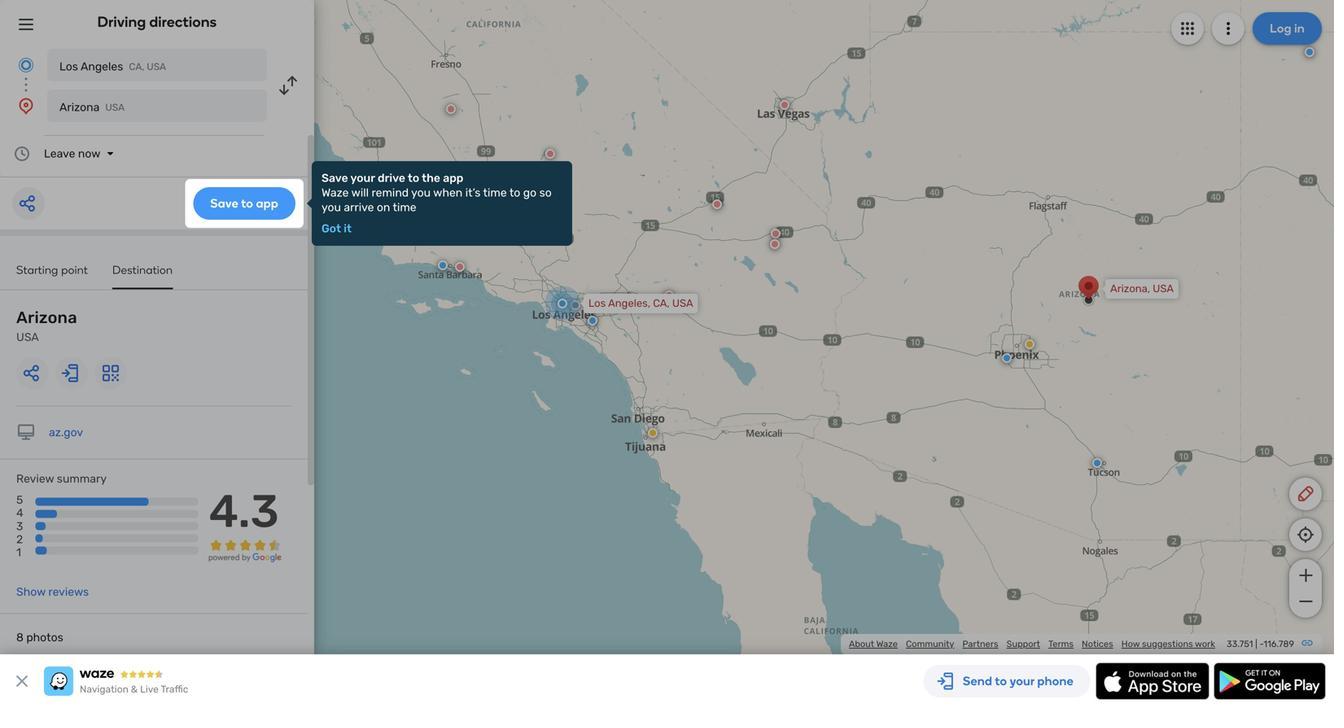 Task type: describe. For each thing, give the bounding box(es) containing it.
about waze community partners support terms notices how suggestions work
[[849, 639, 1216, 650]]

directions
[[149, 13, 217, 31]]

usa right angeles,
[[672, 297, 693, 310]]

terms link
[[1049, 639, 1074, 650]]

ca, for angeles,
[[653, 297, 670, 310]]

arizona,
[[1111, 283, 1151, 295]]

starting point
[[16, 263, 88, 277]]

partners link
[[963, 639, 999, 650]]

support
[[1007, 639, 1041, 650]]

8 photos
[[16, 631, 63, 645]]

1 vertical spatial arizona usa
[[16, 308, 77, 344]]

got
[[322, 222, 341, 235]]

116.789
[[1264, 639, 1295, 650]]

your
[[351, 171, 375, 185]]

remind
[[372, 186, 409, 199]]

5 4 3 2 1
[[16, 493, 23, 559]]

drive
[[378, 171, 405, 185]]

current location image
[[16, 55, 36, 75]]

4.3
[[209, 485, 279, 539]]

community
[[906, 639, 955, 650]]

3
[[16, 520, 23, 533]]

link image
[[1301, 637, 1314, 650]]

los for angeles,
[[589, 297, 606, 310]]

when
[[433, 186, 463, 199]]

the
[[422, 171, 440, 185]]

los angeles ca, usa
[[59, 60, 166, 73]]

x image
[[12, 672, 32, 691]]

&
[[131, 684, 138, 695]]

review summary
[[16, 472, 107, 486]]

it
[[344, 222, 352, 235]]

community link
[[906, 639, 955, 650]]

point
[[61, 263, 88, 277]]

support link
[[1007, 639, 1041, 650]]

how suggestions work link
[[1122, 639, 1216, 650]]

az.gov
[[49, 426, 83, 439]]

starting
[[16, 263, 58, 277]]

review
[[16, 472, 54, 486]]

on
[[377, 201, 390, 214]]

0 horizontal spatial to
[[408, 171, 419, 185]]

clock image
[[12, 144, 32, 164]]

usa down the starting point button
[[16, 331, 39, 344]]

got it button
[[322, 222, 352, 235]]

leave
[[44, 147, 75, 160]]

show reviews
[[16, 585, 89, 599]]

los angeles, ca, usa
[[589, 297, 693, 310]]

usa inside "los angeles ca, usa"
[[147, 61, 166, 72]]

terms
[[1049, 639, 1074, 650]]

now
[[78, 147, 101, 160]]

partners
[[963, 639, 999, 650]]

live
[[140, 684, 159, 695]]

4
[[16, 507, 23, 520]]

usa down "los angeles ca, usa" at the left top
[[105, 102, 125, 113]]

angeles
[[81, 60, 123, 73]]

1 vertical spatial to
[[510, 186, 521, 199]]

work
[[1195, 639, 1216, 650]]

reviews
[[48, 585, 89, 599]]

0 vertical spatial arizona
[[59, 101, 100, 114]]

driving
[[97, 13, 146, 31]]



Task type: locate. For each thing, give the bounding box(es) containing it.
destination button
[[112, 263, 173, 289]]

los left angeles,
[[589, 297, 606, 310]]

you
[[411, 186, 431, 199], [322, 201, 341, 214]]

usa
[[147, 61, 166, 72], [105, 102, 125, 113], [1153, 283, 1174, 295], [672, 297, 693, 310], [16, 331, 39, 344]]

arizona
[[59, 101, 100, 114], [16, 308, 77, 327]]

suggestions
[[1142, 639, 1193, 650]]

usa down driving directions
[[147, 61, 166, 72]]

traffic
[[161, 684, 188, 695]]

arizona usa down the starting point button
[[16, 308, 77, 344]]

|
[[1256, 639, 1258, 650]]

ca, right angeles,
[[653, 297, 670, 310]]

1 horizontal spatial to
[[510, 186, 521, 199]]

arizona usa down angeles
[[59, 101, 125, 114]]

notices
[[1082, 639, 1114, 650]]

waze inside 'save your drive to the app waze will remind you when it's time to go so you arrive on time got it'
[[322, 186, 349, 199]]

waze down save
[[322, 186, 349, 199]]

pencil image
[[1296, 484, 1316, 504]]

0 vertical spatial time
[[483, 186, 507, 199]]

summary
[[57, 472, 107, 486]]

angeles,
[[608, 297, 651, 310]]

go
[[523, 186, 537, 199]]

1 horizontal spatial ca,
[[653, 297, 670, 310]]

2
[[16, 533, 23, 546]]

ca, for angeles
[[129, 61, 144, 72]]

it's
[[465, 186, 481, 199]]

to left the
[[408, 171, 419, 185]]

arrive
[[344, 201, 374, 214]]

time
[[483, 186, 507, 199], [393, 201, 417, 214]]

az.gov link
[[49, 426, 83, 439]]

will
[[351, 186, 369, 199]]

save your drive to the app waze will remind you when it's time to go so you arrive on time got it
[[322, 171, 552, 235]]

0 horizontal spatial time
[[393, 201, 417, 214]]

destination
[[112, 263, 173, 277]]

0 vertical spatial ca,
[[129, 61, 144, 72]]

0 horizontal spatial ca,
[[129, 61, 144, 72]]

0 vertical spatial los
[[59, 60, 78, 73]]

zoom out image
[[1296, 592, 1316, 611]]

ca, right angeles
[[129, 61, 144, 72]]

time right it's
[[483, 186, 507, 199]]

1
[[16, 546, 21, 559]]

0 horizontal spatial you
[[322, 201, 341, 214]]

1 vertical spatial waze
[[877, 639, 898, 650]]

leave now
[[44, 147, 101, 160]]

to left go
[[510, 186, 521, 199]]

1 horizontal spatial los
[[589, 297, 606, 310]]

arizona down angeles
[[59, 101, 100, 114]]

1 vertical spatial los
[[589, 297, 606, 310]]

1 vertical spatial time
[[393, 201, 417, 214]]

1 horizontal spatial waze
[[877, 639, 898, 650]]

usa right arizona,
[[1153, 283, 1174, 295]]

1 vertical spatial ca,
[[653, 297, 670, 310]]

ca, inside "los angeles ca, usa"
[[129, 61, 144, 72]]

0 vertical spatial to
[[408, 171, 419, 185]]

about
[[849, 639, 875, 650]]

you up got
[[322, 201, 341, 214]]

about waze link
[[849, 639, 898, 650]]

33.751 | -116.789
[[1227, 639, 1295, 650]]

1 vertical spatial arizona
[[16, 308, 77, 327]]

-
[[1260, 639, 1264, 650]]

0 vertical spatial waze
[[322, 186, 349, 199]]

los
[[59, 60, 78, 73], [589, 297, 606, 310]]

0 horizontal spatial los
[[59, 60, 78, 73]]

0 vertical spatial you
[[411, 186, 431, 199]]

navigation & live traffic
[[80, 684, 188, 695]]

arizona, usa
[[1111, 283, 1174, 295]]

app
[[443, 171, 464, 185]]

starting point button
[[16, 263, 88, 288]]

driving directions
[[97, 13, 217, 31]]

arizona usa
[[59, 101, 125, 114], [16, 308, 77, 344]]

you down the
[[411, 186, 431, 199]]

time down remind
[[393, 201, 417, 214]]

1 horizontal spatial you
[[411, 186, 431, 199]]

show
[[16, 585, 46, 599]]

notices link
[[1082, 639, 1114, 650]]

photos
[[26, 631, 63, 645]]

los for angeles
[[59, 60, 78, 73]]

1 horizontal spatial time
[[483, 186, 507, 199]]

location image
[[16, 96, 36, 116]]

ca,
[[129, 61, 144, 72], [653, 297, 670, 310]]

to
[[408, 171, 419, 185], [510, 186, 521, 199]]

how
[[1122, 639, 1140, 650]]

5
[[16, 493, 23, 507]]

navigation
[[80, 684, 129, 695]]

arizona down the starting point button
[[16, 308, 77, 327]]

los left angeles
[[59, 60, 78, 73]]

0 vertical spatial arizona usa
[[59, 101, 125, 114]]

so
[[539, 186, 552, 199]]

1 vertical spatial you
[[322, 201, 341, 214]]

waze right about
[[877, 639, 898, 650]]

zoom in image
[[1296, 566, 1316, 585]]

save
[[322, 171, 348, 185]]

33.751
[[1227, 639, 1253, 650]]

8
[[16, 631, 24, 645]]

waze
[[322, 186, 349, 199], [877, 639, 898, 650]]

0 horizontal spatial waze
[[322, 186, 349, 199]]

computer image
[[16, 423, 36, 443]]



Task type: vqa. For each thing, say whether or not it's contained in the screenshot.
'18'
no



